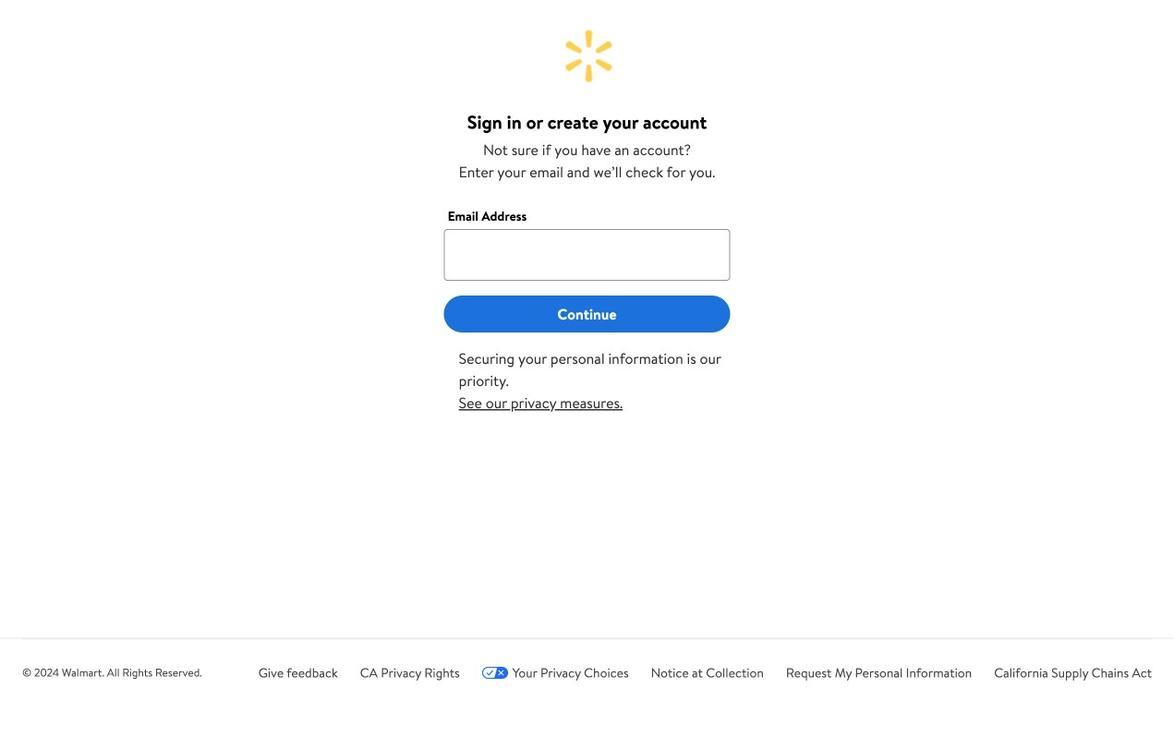 Task type: locate. For each thing, give the bounding box(es) containing it.
Email Address email field
[[444, 229, 730, 281]]

privacy choices icon image
[[482, 666, 509, 679]]

walmart logo with link to homepage. image
[[558, 26, 617, 86]]



Task type: vqa. For each thing, say whether or not it's contained in the screenshot.
Email Address 'email field'
yes



